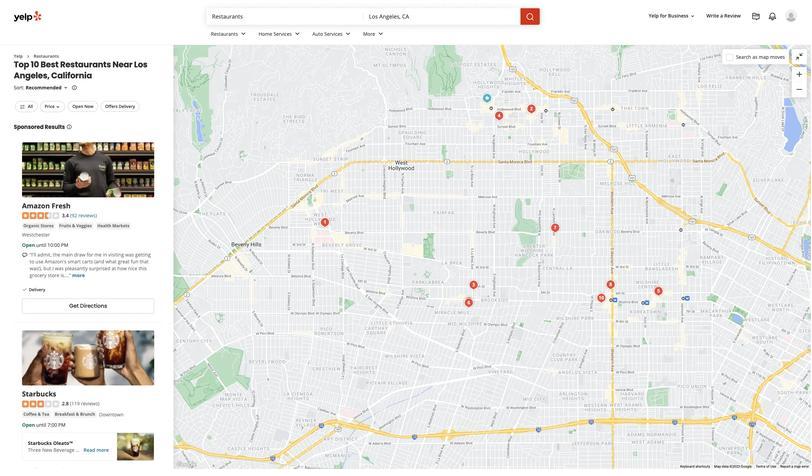 Task type: locate. For each thing, give the bounding box(es) containing it.
organic stores button
[[22, 223, 55, 230]]

1 vertical spatial starbucks
[[28, 440, 52, 447]]

0 vertical spatial pm
[[61, 242, 68, 249]]

services right home
[[274, 30, 292, 37]]

pm up main
[[61, 242, 68, 249]]

2 services from the left
[[324, 30, 343, 37]]

2.8 (119 reviews)
[[62, 401, 99, 407]]

0 vertical spatial delivery
[[119, 104, 135, 110]]

a
[[720, 13, 723, 19], [791, 465, 793, 469]]

open left now
[[72, 104, 83, 110]]

starbucks up 2.8 star rating image
[[22, 390, 56, 399]]

sponsored results
[[14, 123, 65, 131]]

services for home services
[[274, 30, 292, 37]]

amazon fresh link
[[22, 201, 71, 211]]

organic stores link
[[22, 223, 55, 230]]

until left the 7:00
[[36, 422, 46, 429]]

2 24 chevron down v2 image from the left
[[344, 30, 352, 38]]

1 horizontal spatial was
[[125, 252, 134, 258]]

angeles,
[[14, 70, 50, 81]]

fresh
[[52, 201, 71, 211]]

24 chevron down v2 image
[[293, 30, 301, 38], [344, 30, 352, 38]]

1 services from the left
[[274, 30, 292, 37]]

i
[[52, 266, 54, 272]]

1 horizontal spatial services
[[324, 30, 343, 37]]

2 none field from the left
[[369, 13, 515, 20]]

2 horizontal spatial restaurants
[[211, 30, 238, 37]]

yelp left business
[[649, 13, 659, 19]]

a inside write a review link
[[720, 13, 723, 19]]

more
[[363, 30, 375, 37]]

&
[[72, 223, 75, 229], [38, 412, 41, 418], [76, 412, 79, 418]]

1 horizontal spatial none field
[[369, 13, 515, 20]]

open up "i'll
[[22, 242, 35, 249]]

& left tea
[[38, 412, 41, 418]]

amazon fresh
[[22, 201, 71, 211]]

16 chevron down v2 image right business
[[690, 13, 695, 19]]

7:00
[[47, 422, 57, 429]]

haneuem image
[[604, 278, 618, 292]]

was up fun
[[125, 252, 134, 258]]

0 horizontal spatial 24 chevron down v2 image
[[293, 30, 301, 38]]

user actions element
[[643, 9, 807, 51]]

24 chevron down v2 image inside the auto services link
[[344, 30, 352, 38]]

more right read
[[96, 447, 109, 454]]

health markets link
[[96, 223, 131, 230]]

1 horizontal spatial a
[[791, 465, 793, 469]]

1 vertical spatial more
[[96, 447, 109, 454]]

1 vertical spatial restaurants link
[[34, 53, 59, 59]]

1 horizontal spatial restaurants
[[60, 59, 111, 70]]

0 vertical spatial for
[[660, 13, 667, 19]]

24 chevron down v2 image right the more
[[377, 30, 385, 38]]

0 vertical spatial a
[[720, 13, 723, 19]]

0 horizontal spatial services
[[274, 30, 292, 37]]

3.4
[[62, 212, 69, 219]]

auto
[[312, 30, 323, 37]]

top
[[14, 59, 29, 70]]

until up the 'admit,'
[[36, 242, 46, 249]]

breakfast & brunch button
[[53, 411, 96, 418]]

map left error
[[794, 465, 801, 469]]

2 horizontal spatial &
[[76, 412, 79, 418]]

16 speech v2 image
[[22, 253, 28, 258]]

a right the 'write'
[[720, 13, 723, 19]]

& inside 'link'
[[72, 223, 75, 229]]

16 chevron down v2 image inside yelp for business button
[[690, 13, 695, 19]]

1 horizontal spatial map
[[794, 465, 801, 469]]

16 chevron down v2 image left 16 info v2 image
[[63, 85, 68, 91]]

& inside button
[[76, 412, 79, 418]]

0 horizontal spatial map
[[759, 54, 769, 60]]

google image
[[175, 461, 198, 470]]

None search field
[[207, 8, 541, 25]]

16 filter v2 image
[[20, 104, 25, 110]]

amazon
[[22, 201, 50, 211]]

0 vertical spatial starbucks
[[22, 390, 56, 399]]

restaurants inside top 10 best restaurants near los angeles, california
[[60, 59, 111, 70]]

None field
[[212, 13, 358, 20], [369, 13, 515, 20]]

1 vertical spatial pm
[[58, 422, 66, 429]]

sponsored
[[14, 123, 44, 131]]

0 vertical spatial until
[[36, 242, 46, 249]]

24 chevron down v2 image inside home services link
[[293, 30, 301, 38]]

& for amazon fresh
[[72, 223, 75, 229]]

1 vertical spatial delivery
[[29, 287, 45, 293]]

auto services
[[312, 30, 343, 37]]

services for auto services
[[324, 30, 343, 37]]

pm
[[61, 242, 68, 249], [58, 422, 66, 429]]

Find text field
[[212, 13, 358, 20]]

was right i
[[55, 266, 64, 272]]

restaurants link
[[206, 25, 253, 45], [34, 53, 59, 59]]

1 until from the top
[[36, 242, 46, 249]]

data
[[722, 465, 729, 469]]

delivery right offers
[[119, 104, 135, 110]]

granville image
[[318, 216, 332, 229]]

1 24 chevron down v2 image from the left
[[293, 30, 301, 38]]

1 horizontal spatial 24 chevron down v2 image
[[344, 30, 352, 38]]

1 vertical spatial open
[[22, 242, 35, 249]]

0 vertical spatial restaurants link
[[206, 25, 253, 45]]

more down pleasantly
[[72, 272, 85, 279]]

for up carts
[[87, 252, 93, 258]]

breakfast
[[55, 412, 75, 418]]

coffee
[[23, 412, 37, 418]]

"i'll admit, the main draw for me in visiting was getting to use amazon's smart carts (and what great fun that was!), but i was pleasantly surprised at how nice this grocery store is.…"
[[30, 252, 151, 279]]

map for moves
[[759, 54, 769, 60]]

0 horizontal spatial restaurants
[[34, 53, 59, 59]]

for left business
[[660, 13, 667, 19]]

reviews) up brunch in the bottom left of the page
[[81, 401, 99, 407]]

republique image
[[467, 278, 481, 292]]

reviews) up veggies
[[78, 212, 97, 219]]

0 vertical spatial was
[[125, 252, 134, 258]]

for inside "i'll admit, the main draw for me in visiting was getting to use amazon's smart carts (and what great fun that was!), but i was pleasantly surprised at how nice this grocery store is.…"
[[87, 252, 93, 258]]

recommended
[[26, 84, 62, 91]]

yelp
[[649, 13, 659, 19], [14, 53, 23, 59]]

0 vertical spatial map
[[759, 54, 769, 60]]

write a review
[[706, 13, 741, 19]]

1 horizontal spatial 24 chevron down v2 image
[[377, 30, 385, 38]]

1 vertical spatial 16 chevron down v2 image
[[63, 85, 68, 91]]

0 horizontal spatial none field
[[212, 13, 358, 20]]

fruits & veggies link
[[58, 223, 93, 230]]

met him at a bar image
[[462, 296, 476, 310]]

1 horizontal spatial 16 chevron down v2 image
[[63, 85, 68, 91]]

keyboard shortcuts
[[680, 465, 710, 469]]

delivery right "16 checkmark v2" icon
[[29, 287, 45, 293]]

terms of use link
[[756, 465, 776, 469]]

1 vertical spatial yelp
[[14, 53, 23, 59]]

0 vertical spatial yelp
[[649, 13, 659, 19]]

carts
[[82, 259, 93, 265]]

group
[[792, 67, 807, 97]]

16 chevron down v2 image for price
[[55, 104, 61, 110]]

24 chevron down v2 image right "auto services"
[[344, 30, 352, 38]]

& left brunch in the bottom left of the page
[[76, 412, 79, 418]]

for
[[660, 13, 667, 19], [87, 252, 93, 258]]

1 vertical spatial for
[[87, 252, 93, 258]]

services
[[274, 30, 292, 37], [324, 30, 343, 37]]

1 horizontal spatial &
[[72, 223, 75, 229]]

0 vertical spatial open
[[72, 104, 83, 110]]

shortcuts
[[695, 465, 710, 469]]

maria w. image
[[785, 9, 797, 22]]

2 until from the top
[[36, 422, 46, 429]]

a for write
[[720, 13, 723, 19]]

2 horizontal spatial 16 chevron down v2 image
[[690, 13, 695, 19]]

0 horizontal spatial &
[[38, 412, 41, 418]]

california
[[51, 70, 92, 81]]

price button
[[40, 101, 65, 112]]

zoom out image
[[795, 85, 804, 94]]

1 24 chevron down v2 image from the left
[[239, 30, 248, 38]]

24 chevron down v2 image
[[239, 30, 248, 38], [377, 30, 385, 38]]

"i'll
[[30, 252, 36, 258]]

starbucks
[[22, 390, 56, 399], [28, 440, 52, 447]]

0 horizontal spatial 24 chevron down v2 image
[[239, 30, 248, 38]]

24 chevron down v2 image for restaurants
[[239, 30, 248, 38]]

downtown
[[99, 412, 124, 418]]

1 horizontal spatial restaurants link
[[206, 25, 253, 45]]

none field find
[[212, 13, 358, 20]]

(119
[[70, 401, 80, 407]]

16 chevron down v2 image for recommended
[[63, 85, 68, 91]]

2 vertical spatial open
[[22, 422, 35, 429]]

0 vertical spatial 16 chevron down v2 image
[[690, 13, 695, 19]]

0 horizontal spatial for
[[87, 252, 93, 258]]

1 vertical spatial reviews)
[[81, 401, 99, 407]]

0 horizontal spatial yelp
[[14, 53, 23, 59]]

moves
[[770, 54, 785, 60]]

until for starbucks
[[36, 422, 46, 429]]

fruits & veggies button
[[58, 223, 93, 230]]

16 chevron down v2 image
[[690, 13, 695, 19], [63, 85, 68, 91], [55, 104, 61, 110]]

starbucks down open until 7:00 pm
[[28, 440, 52, 447]]

pm for starbucks
[[58, 422, 66, 429]]

home services link
[[253, 25, 307, 45]]

16 chevron down v2 image right price on the left top of the page
[[55, 104, 61, 110]]

0 horizontal spatial was
[[55, 266, 64, 272]]

1 vertical spatial map
[[794, 465, 801, 469]]

(92 reviews)
[[70, 212, 97, 219]]

home services
[[259, 30, 292, 37]]

is.…"
[[61, 272, 71, 279]]

24 chevron down v2 image for more
[[377, 30, 385, 38]]

starbucks for starbucks
[[22, 390, 56, 399]]

16 chevron down v2 image inside the recommended dropdown button
[[63, 85, 68, 91]]

met her at a bar image
[[462, 295, 476, 309]]

24 chevron down v2 image left home
[[239, 30, 248, 38]]

a right report
[[791, 465, 793, 469]]

was
[[125, 252, 134, 258], [55, 266, 64, 272]]

2 24 chevron down v2 image from the left
[[377, 30, 385, 38]]

for inside button
[[660, 13, 667, 19]]

auto services link
[[307, 25, 358, 45]]

map right as
[[759, 54, 769, 60]]

services right auto
[[324, 30, 343, 37]]

1 vertical spatial until
[[36, 422, 46, 429]]

2 vertical spatial 16 chevron down v2 image
[[55, 104, 61, 110]]

pm right the 7:00
[[58, 422, 66, 429]]

10:00
[[47, 242, 60, 249]]

how
[[117, 266, 127, 272]]

1 vertical spatial was
[[55, 266, 64, 272]]

organic
[[23, 223, 40, 229]]

24 chevron down v2 image inside more link
[[377, 30, 385, 38]]

yelp inside button
[[649, 13, 659, 19]]

yelp left 16 chevron right v2 image
[[14, 53, 23, 59]]

1 horizontal spatial for
[[660, 13, 667, 19]]

1 none field from the left
[[212, 13, 358, 20]]

of
[[766, 465, 769, 469]]

0 vertical spatial more
[[72, 272, 85, 279]]

open down coffee
[[22, 422, 35, 429]]

google
[[741, 465, 752, 469]]

yelp for business button
[[646, 10, 698, 22]]

smart
[[68, 259, 81, 265]]

running goose image
[[525, 102, 538, 116]]

now
[[84, 104, 93, 110]]

fruits
[[59, 223, 71, 229]]

16 chevron right v2 image
[[25, 54, 31, 59]]

0 horizontal spatial 16 chevron down v2 image
[[55, 104, 61, 110]]

& right fruits
[[72, 223, 75, 229]]

starbucks link
[[22, 390, 56, 399]]

the
[[53, 252, 60, 258]]

starbucks for starbucks oleato™
[[28, 440, 52, 447]]

search image
[[526, 13, 534, 21]]

keyboard shortcuts button
[[680, 465, 710, 470]]

what
[[105, 259, 117, 265]]

1 horizontal spatial delivery
[[119, 104, 135, 110]]

1 vertical spatial a
[[791, 465, 793, 469]]

24 chevron down v2 image left auto
[[293, 30, 301, 38]]

0 horizontal spatial a
[[720, 13, 723, 19]]

1 horizontal spatial yelp
[[649, 13, 659, 19]]

delivery inside "button"
[[119, 104, 135, 110]]

map
[[759, 54, 769, 60], [794, 465, 801, 469]]

l'antica pizzeria da michele image
[[492, 109, 506, 123]]

home
[[259, 30, 272, 37]]

16 chevron down v2 image inside "price" dropdown button
[[55, 104, 61, 110]]



Task type: vqa. For each thing, say whether or not it's contained in the screenshot.
Speaks
no



Task type: describe. For each thing, give the bounding box(es) containing it.
more link
[[72, 272, 85, 279]]

16 info v2 image
[[66, 124, 72, 130]]

a for report
[[791, 465, 793, 469]]

health markets
[[97, 223, 129, 229]]

3.4 star rating image
[[22, 213, 59, 219]]

in
[[103, 252, 107, 258]]

to
[[30, 259, 34, 265]]

brunch
[[80, 412, 95, 418]]

2.8
[[62, 401, 69, 407]]

great
[[118, 259, 130, 265]]

surprised
[[89, 266, 110, 272]]

yelp link
[[14, 53, 23, 59]]

starbucks oleato™
[[28, 440, 73, 447]]

that
[[140, 259, 149, 265]]

pm for amazon fresh
[[61, 242, 68, 249]]

business
[[668, 13, 688, 19]]

read more
[[84, 447, 109, 454]]

at
[[112, 266, 116, 272]]

16 chevron down v2 image for yelp for business
[[690, 13, 695, 19]]

Near text field
[[369, 13, 515, 20]]

open for amazon fresh
[[22, 242, 35, 249]]

map
[[714, 465, 721, 469]]

burnin' shell image
[[595, 291, 608, 305]]

none field near
[[369, 13, 515, 20]]

10
[[31, 59, 39, 70]]

pleasantly
[[65, 266, 88, 272]]

markets
[[112, 223, 129, 229]]

los
[[134, 59, 147, 70]]

read
[[84, 447, 95, 454]]

more link
[[358, 25, 390, 45]]

©2023
[[730, 465, 740, 469]]

write
[[706, 13, 719, 19]]

all button
[[15, 101, 37, 112]]

write a review link
[[704, 10, 744, 22]]

16 info v2 image
[[72, 85, 77, 91]]

open for starbucks
[[22, 422, 35, 429]]

terms of use
[[756, 465, 776, 469]]

oleato™
[[53, 440, 73, 447]]

near
[[113, 59, 132, 70]]

filters group
[[14, 101, 141, 112]]

0 horizontal spatial restaurants link
[[34, 53, 59, 59]]

map data ©2023 google
[[714, 465, 752, 469]]

(92
[[70, 212, 77, 219]]

use
[[770, 465, 776, 469]]

report a map error
[[780, 465, 809, 469]]

but
[[43, 266, 51, 272]]

offers
[[105, 104, 118, 110]]

open inside button
[[72, 104, 83, 110]]

zoom in image
[[795, 70, 804, 78]]

westchester
[[22, 232, 50, 238]]

2.8 star rating image
[[22, 401, 59, 408]]

was!),
[[30, 266, 42, 272]]

store
[[48, 272, 59, 279]]

yelp for yelp for business
[[649, 13, 659, 19]]

veggies
[[76, 223, 92, 229]]

24 chevron down v2 image for home services
[[293, 30, 301, 38]]

0 vertical spatial reviews)
[[78, 212, 97, 219]]

great white image
[[548, 221, 562, 235]]

collapse map image
[[795, 52, 804, 61]]

review
[[724, 13, 741, 19]]

24 chevron down v2 image for auto services
[[344, 30, 352, 38]]

yelp for business
[[649, 13, 688, 19]]

coffee & tea button
[[22, 411, 51, 418]]

sort:
[[14, 84, 24, 91]]

results
[[45, 123, 65, 131]]

use
[[35, 259, 43, 265]]

terms
[[756, 465, 765, 469]]

breakfast & brunch
[[55, 412, 95, 418]]

keyboard
[[680, 465, 695, 469]]

open now button
[[68, 101, 98, 112]]

getting
[[135, 252, 151, 258]]

stores
[[41, 223, 54, 229]]

error
[[802, 465, 809, 469]]

0 horizontal spatial more
[[72, 272, 85, 279]]

hangari kalguksu image
[[652, 285, 665, 298]]

price
[[45, 104, 55, 110]]

hard rock cafe image
[[480, 91, 494, 105]]

admit,
[[37, 252, 52, 258]]

visiting
[[108, 252, 124, 258]]

open until 10:00 pm
[[22, 242, 68, 249]]

open now
[[72, 104, 93, 110]]

top 10 best restaurants near los angeles, california
[[14, 59, 147, 81]]

draw
[[74, 252, 85, 258]]

until for amazon fresh
[[36, 242, 46, 249]]

directions
[[80, 302, 107, 310]]

(92 reviews) link
[[70, 212, 97, 219]]

search as map moves
[[736, 54, 785, 60]]

0 horizontal spatial delivery
[[29, 287, 45, 293]]

projects image
[[752, 12, 760, 21]]

1 horizontal spatial more
[[96, 447, 109, 454]]

map region
[[117, 0, 811, 470]]

as
[[752, 54, 757, 60]]

get directions link
[[22, 299, 154, 314]]

16 checkmark v2 image
[[22, 287, 28, 293]]

search
[[736, 54, 751, 60]]

yelp for yelp link in the top of the page
[[14, 53, 23, 59]]

business categories element
[[206, 25, 797, 45]]

get directions
[[69, 302, 107, 310]]

offers delivery
[[105, 104, 135, 110]]

& for starbucks
[[76, 412, 79, 418]]

report
[[780, 465, 791, 469]]

health markets button
[[96, 223, 131, 230]]

nice
[[128, 266, 137, 272]]

all
[[28, 104, 33, 110]]

notifications image
[[768, 12, 777, 21]]

coffee & tea link
[[22, 411, 51, 418]]

best
[[41, 59, 59, 70]]

open until 7:00 pm
[[22, 422, 66, 429]]

recommended button
[[26, 84, 68, 91]]

coffee & tea
[[23, 412, 49, 418]]

amazon's
[[45, 259, 66, 265]]

me
[[94, 252, 102, 258]]

restaurants inside business categories element
[[211, 30, 238, 37]]

map for error
[[794, 465, 801, 469]]



